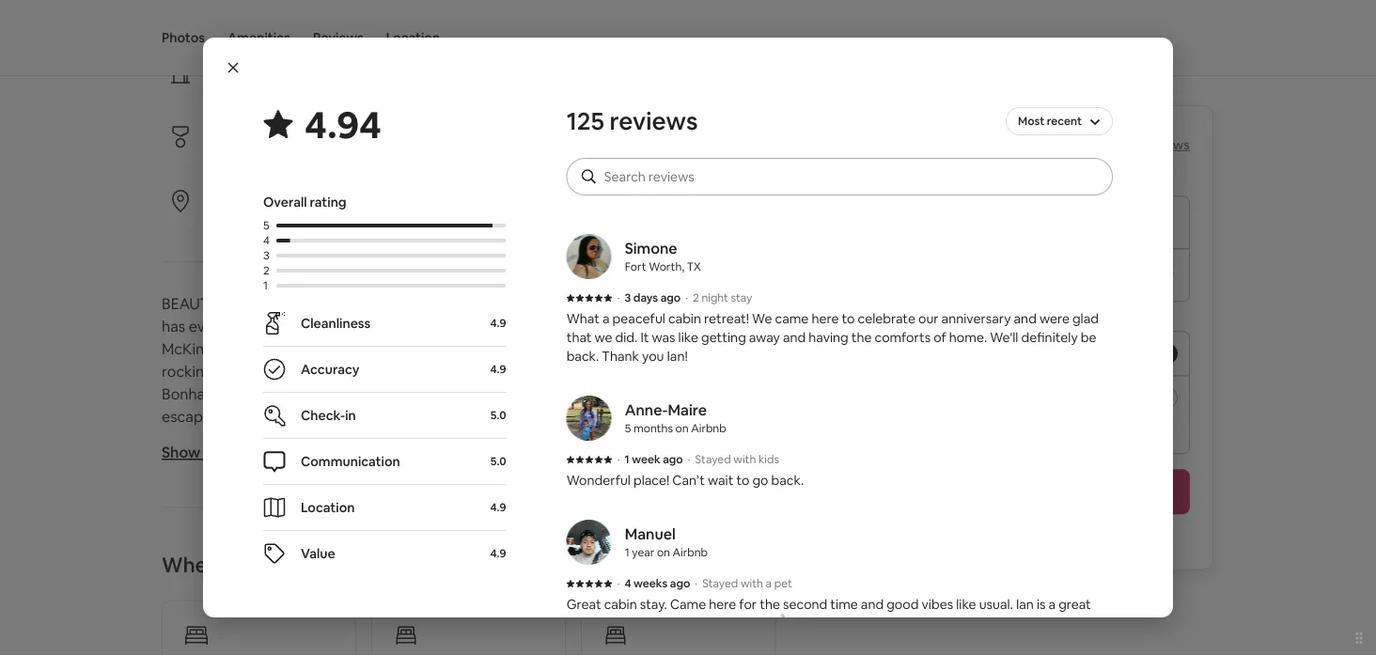 Task type: vqa. For each thing, say whether or not it's contained in the screenshot.


Task type: locate. For each thing, give the bounding box(es) containing it.
0 vertical spatial back.
[[567, 348, 599, 365]]

4 4.9 from the top
[[490, 546, 506, 561]]

country
[[695, 384, 749, 403]]

on left '2.5'
[[288, 339, 306, 358]]

the up miles
[[640, 339, 663, 358]]

0 vertical spatial great
[[222, 190, 263, 209]]

was
[[652, 329, 675, 346]]

back. inside what a peaceful cabin retreat! we came here to celebrate our anniversary and were glad that we did. it was like getting away and having the comforts of home. we'll definitely be back. thank you ian!
[[567, 348, 599, 365]]

0 horizontal spatial recent
[[265, 214, 304, 231]]

simone image
[[567, 234, 612, 279]]

the up again.👍🏼
[[760, 596, 780, 613]]

4
[[263, 233, 270, 248], [625, 576, 631, 591]]

stay
[[731, 290, 752, 305]]

has up mckinney
[[162, 317, 185, 336]]

airbnb inside manuel 1 year on airbnb
[[673, 545, 708, 560]]

with left kids
[[734, 452, 756, 467]]

everything down located
[[515, 384, 590, 403]]

1 horizontal spatial everything
[[515, 384, 590, 403]]

2 horizontal spatial on
[[675, 421, 689, 436]]

0 vertical spatial 4
[[263, 233, 270, 248]]

5 left months
[[625, 421, 631, 436]]

1 vertical spatial airbnb
[[673, 545, 708, 560]]

only
[[584, 362, 612, 381]]

on down maire on the bottom
[[675, 421, 689, 436]]

in left reviews button on the top left of page
[[300, 62, 313, 81]]

2 vertical spatial for
[[739, 596, 757, 613]]

manuel image
[[567, 520, 612, 565], [567, 520, 612, 565]]

0 horizontal spatial location
[[301, 499, 355, 516]]

0 vertical spatial here
[[812, 310, 839, 327]]

1 vertical spatial recent
[[265, 214, 304, 231]]

just
[[512, 317, 542, 336]]

is left superhost
[[246, 126, 257, 145]]

week
[[632, 452, 661, 467]]

beautiful
[[162, 294, 239, 313]]

cancellation policies
[[887, 316, 1003, 328]]

1
[[263, 278, 268, 293], [625, 452, 630, 467], [625, 545, 630, 560]]

and up coffee.
[[490, 339, 517, 358]]

maire
[[668, 400, 707, 419]]

is left great
[[1037, 596, 1046, 613]]

cabin down · 3 days ago · 2 night stay
[[668, 310, 701, 327]]

4.9 for value
[[490, 546, 506, 561]]

recent right most
[[1047, 114, 1082, 128]]

recent inside popup button
[[1047, 114, 1082, 128]]

what
[[567, 310, 600, 327]]

bed.
[[591, 474, 622, 494]]

a left great
[[1049, 596, 1056, 613]]

1 horizontal spatial 2
[[693, 290, 699, 305]]

ago up wonderful place! can't wait to go back.
[[663, 452, 683, 467]]

and right host
[[596, 615, 619, 632]]

great up host
[[567, 596, 601, 613]]

0 vertical spatial is
[[246, 126, 257, 145]]

check-
[[252, 62, 300, 81]]

· up came
[[695, 576, 698, 591]]

in inside the 4.94 dialog
[[345, 407, 356, 424]]

0 vertical spatial recent
[[1047, 114, 1082, 128]]

0 vertical spatial to
[[842, 310, 855, 327]]

like right the vibes
[[956, 596, 976, 613]]

the inside great cabin stay. came here for the second time and good vibes like usual. ian is a great host and would like to come again.👍🏼
[[760, 596, 780, 613]]

location
[[386, 29, 440, 46], [301, 499, 355, 516]]

1 horizontal spatial ian
[[1016, 596, 1034, 613]]

the cabin comfortably sleeps 6 with two bedrooms, and a loft bed.
[[162, 474, 622, 494]]

back. down that
[[567, 348, 599, 365]]

show more button
[[162, 443, 256, 462]]

need down cabin
[[295, 317, 330, 336]]

0 horizontal spatial for
[[334, 317, 354, 336]]

1 vertical spatial great
[[567, 596, 601, 613]]

this inside beautiful cozy cabin for your family!!! this beautifully decorated 700 sq ft. cabin has everything you need for your perfect getaway. just a 45 minute drive north of mckinney located on 2.5 acres. you can sit back and enjoy the view of the trees while rocking of the front porch with your morning coffee. located only 10 miles from lake bonham, this cabin has a full kitchen equipped with everything you need for a country escape.
[[226, 384, 251, 403]]

here up come
[[709, 596, 736, 613]]

airbnb
[[691, 421, 726, 436], [673, 545, 708, 560]]

front
[[261, 362, 296, 381]]

· 4 weeks ago · stayed with a pet
[[617, 576, 792, 591]]

0 horizontal spatial 4
[[263, 233, 270, 248]]

to left go
[[737, 472, 750, 489]]

here up 'having' on the bottom right
[[812, 310, 839, 327]]

4.9 for accuracy
[[490, 362, 506, 376]]

on inside manuel 1 year on airbnb
[[657, 545, 670, 560]]

a up we
[[602, 310, 610, 327]]

second
[[783, 596, 828, 613]]

1 left week
[[625, 452, 630, 467]]

1 vertical spatial 3
[[625, 290, 631, 305]]

in
[[300, 62, 313, 81], [345, 407, 356, 424]]

stayed up came
[[702, 576, 738, 591]]

sit
[[434, 339, 450, 358]]

great up 95% at the top of page
[[222, 190, 263, 209]]

1 vertical spatial 4
[[625, 576, 631, 591]]

show more
[[162, 443, 241, 462]]

the right gave at top left
[[383, 214, 403, 231]]

of left it
[[622, 339, 637, 358]]

1 vertical spatial is
[[1037, 596, 1046, 613]]

home.
[[949, 329, 987, 346]]

0 vertical spatial 3
[[263, 248, 270, 263]]

2 4.9 from the top
[[490, 362, 506, 376]]

1 horizontal spatial in
[[345, 407, 356, 424]]

like down came
[[662, 615, 682, 632]]

ago for simone
[[661, 290, 681, 305]]

1 horizontal spatial is
[[1037, 596, 1046, 613]]

1 vertical spatial everything
[[515, 384, 590, 403]]

1 vertical spatial on
[[675, 421, 689, 436]]

on inside beautiful cozy cabin for your family!!! this beautifully decorated 700 sq ft. cabin has everything you need for your perfect getaway. just a 45 minute drive north of mckinney located on 2.5 acres. you can sit back and enjoy the view of the trees while rocking of the front porch with your morning coffee. located only 10 miles from lake bonham, this cabin has a full kitchen equipped with everything you need for a country escape.
[[288, 339, 306, 358]]

location up guests
[[266, 190, 323, 209]]

airbnb up · 4 weeks ago · stayed with a pet
[[673, 545, 708, 560]]

0 horizontal spatial reviews
[[610, 105, 698, 137]]

0 vertical spatial 5
[[263, 218, 269, 233]]

1 5.0 from the top
[[491, 408, 506, 423]]

location left 5-
[[406, 214, 455, 231]]

· left week
[[617, 452, 620, 467]]

5.0 for communication
[[491, 454, 506, 469]]

ago left sq on the top of page
[[661, 290, 681, 305]]

can't
[[672, 472, 705, 489]]

here inside great cabin stay. came here for the second time and good vibes like usual. ian is a great host and would like to come again.👍🏼
[[709, 596, 736, 613]]

1 horizontal spatial recent
[[1047, 114, 1082, 128]]

loft
[[563, 474, 587, 494]]

night
[[702, 290, 728, 305]]

1 for ·
[[625, 452, 630, 467]]

0 horizontal spatial on
[[288, 339, 306, 358]]

5 down overall
[[263, 218, 269, 233]]

5.0 down coffee.
[[491, 408, 506, 423]]

back
[[453, 339, 487, 358]]

rocking
[[162, 362, 214, 381]]

0 horizontal spatial to
[[685, 615, 698, 632]]

cabin up would at bottom left
[[604, 596, 637, 613]]

0 horizontal spatial need
[[295, 317, 330, 336]]

need down miles
[[622, 384, 657, 403]]

family!!!
[[411, 294, 471, 313]]

1 horizontal spatial here
[[812, 310, 839, 327]]

stayed for anne-maire
[[695, 452, 731, 467]]

to inside great cabin stay. came here for the second time and good vibes like usual. ian is a great host and would like to come again.👍🏼
[[685, 615, 698, 632]]

communication
[[301, 453, 400, 470]]

here inside what a peaceful cabin retreat! we came here to celebrate our anniversary and were glad that we did. it was like getting away and having the comforts of home. we'll definitely be back. thank you ian!
[[812, 310, 839, 327]]

a inside what a peaceful cabin retreat! we came here to celebrate our anniversary and were glad that we did. it was like getting away and having the comforts of home. we'll definitely be back. thank you ian!
[[602, 310, 610, 327]]

1 left year
[[625, 545, 630, 560]]

4 down overall
[[263, 233, 270, 248]]

3 4.9 from the top
[[490, 500, 506, 515]]

we
[[752, 310, 772, 327]]

1 vertical spatial to
[[737, 472, 750, 489]]

1 vertical spatial you
[[642, 348, 664, 365]]

everything
[[189, 317, 263, 336], [515, 384, 590, 403]]

show
[[162, 443, 200, 462]]

1 vertical spatial 5.0
[[491, 454, 506, 469]]

you
[[377, 339, 402, 358]]

wait
[[708, 472, 734, 489]]

and up we'll
[[1014, 310, 1037, 327]]

ian right usual.
[[1016, 596, 1034, 613]]

great inside the great location 95% of recent guests gave the location a 5-star rating.
[[222, 190, 263, 209]]

1 horizontal spatial location
[[406, 214, 455, 231]]

this right bonham,
[[226, 384, 251, 403]]

glad
[[1073, 310, 1099, 327]]

of right 95% at the top of page
[[249, 214, 262, 231]]

non-
[[899, 345, 929, 362]]

0 vertical spatial this
[[226, 384, 251, 403]]

0 vertical spatial 2
[[263, 263, 270, 278]]

your down you
[[376, 362, 407, 381]]

4 left weeks
[[625, 576, 631, 591]]

the down celebrate
[[851, 329, 872, 346]]

0 vertical spatial for
[[334, 317, 354, 336]]

located
[[232, 339, 285, 358]]

peaceful
[[612, 310, 665, 327]]

back.
[[567, 348, 599, 365], [771, 472, 804, 489]]

1 4.9 from the top
[[490, 316, 506, 330]]

4.9
[[490, 316, 506, 330], [490, 362, 506, 376], [490, 500, 506, 515], [490, 546, 506, 561]]

ago up came
[[670, 576, 690, 591]]

stayed up wait
[[695, 452, 731, 467]]

1 vertical spatial 1
[[625, 452, 630, 467]]

listing
[[1071, 593, 1108, 610]]

0 vertical spatial 5.0
[[491, 408, 506, 423]]

2 up cozy
[[263, 263, 270, 278]]

ago for anne-
[[663, 452, 683, 467]]

on right year
[[657, 545, 670, 560]]

None radio
[[1157, 344, 1178, 364], [1157, 388, 1178, 408], [1157, 344, 1178, 364], [1157, 388, 1178, 408]]

a left 5-
[[458, 214, 465, 231]]

beautifully
[[505, 294, 578, 313]]

a left superhost
[[260, 126, 269, 145]]

this left listing
[[1045, 593, 1068, 610]]

location button
[[386, 0, 440, 75]]

weeks
[[634, 576, 668, 591]]

0 horizontal spatial 125
[[567, 105, 605, 137]]

1 horizontal spatial 4
[[625, 576, 631, 591]]

1 vertical spatial 5
[[625, 421, 631, 436]]

1 vertical spatial in
[[345, 407, 356, 424]]

airbnb down maire on the bottom
[[691, 421, 726, 436]]

back. right go
[[771, 472, 804, 489]]

cabin
[[287, 294, 332, 313]]

0 vertical spatial your
[[357, 317, 388, 336]]

of down cancellation policies
[[934, 329, 946, 346]]

anne maire image
[[567, 396, 612, 441]]

0 horizontal spatial this
[[226, 384, 251, 403]]

for down miles
[[660, 384, 680, 403]]

total
[[1041, 345, 1069, 362]]

3 left days
[[625, 290, 631, 305]]

while
[[706, 339, 742, 358]]

1 vertical spatial ago
[[663, 452, 683, 467]]

for down for
[[334, 317, 354, 336]]

0 vertical spatial everything
[[189, 317, 263, 336]]

· 3 days ago · 2 night stay
[[617, 290, 752, 305]]

0 vertical spatial location
[[386, 29, 440, 46]]

· left the $1,101
[[998, 345, 1001, 362]]

kids
[[759, 452, 779, 467]]

0 vertical spatial like
[[678, 329, 698, 346]]

· right 700
[[686, 290, 688, 305]]

0 vertical spatial airbnb
[[691, 421, 726, 436]]

cabin
[[725, 294, 763, 313], [668, 310, 701, 327], [254, 384, 291, 403], [191, 474, 229, 494], [604, 596, 637, 613]]

1 horizontal spatial on
[[657, 545, 670, 560]]

great for location
[[222, 190, 263, 209]]

2 vertical spatial 1
[[625, 545, 630, 560]]

cleanliness
[[301, 315, 371, 332]]

2 left the ft. on the right top of the page
[[693, 290, 699, 305]]

1 horizontal spatial to
[[737, 472, 750, 489]]

your
[[357, 317, 388, 336], [376, 362, 407, 381]]

1 horizontal spatial you
[[593, 384, 618, 403]]

0 vertical spatial on
[[288, 339, 306, 358]]

located
[[523, 362, 580, 381]]

for up again.👍🏼
[[739, 596, 757, 613]]

0 vertical spatial in
[[300, 62, 313, 81]]

of
[[249, 214, 262, 231], [708, 317, 723, 336], [934, 329, 946, 346], [622, 339, 637, 358], [217, 362, 231, 381]]

with left pet
[[741, 576, 763, 591]]

celebrate
[[858, 310, 916, 327]]

report this listing
[[999, 593, 1108, 610]]

to inside what a peaceful cabin retreat! we came here to celebrate our anniversary and were glad that we did. it was like getting away and having the comforts of home. we'll definitely be back. thank you ian!
[[842, 310, 855, 327]]

check-
[[301, 407, 345, 424]]

0 horizontal spatial back.
[[567, 348, 599, 365]]

location right reviews on the top of page
[[386, 29, 440, 46]]

escape.
[[162, 407, 215, 426]]

and right "time"
[[861, 596, 884, 613]]

1 horizontal spatial has
[[295, 384, 318, 403]]

5 inside the anne-maire 5 months on airbnb
[[625, 421, 631, 436]]

to down came
[[685, 615, 698, 632]]

1 inside manuel 1 year on airbnb
[[625, 545, 630, 560]]

to up 'having' on the bottom right
[[842, 310, 855, 327]]

like up ian!
[[678, 329, 698, 346]]

more
[[204, 443, 241, 462]]

1 vertical spatial here
[[709, 596, 736, 613]]

great location 95% of recent guests gave the location a 5-star rating.
[[222, 190, 545, 231]]

5.0 up bedrooms,
[[491, 454, 506, 469]]

you
[[267, 317, 292, 336], [642, 348, 664, 365], [593, 384, 618, 403]]

amenities button
[[227, 0, 290, 75]]

north
[[666, 317, 705, 336]]

0 horizontal spatial great
[[222, 190, 263, 209]]

1 horizontal spatial reviews
[[1143, 136, 1190, 153]]

2 5.0 from the top
[[491, 454, 506, 469]]

· left days
[[617, 290, 620, 305]]

sq
[[687, 294, 703, 313]]

did.
[[615, 329, 638, 346]]

this
[[474, 294, 502, 313]]

0 horizontal spatial ian
[[222, 126, 243, 145]]

manuel 1 year on airbnb
[[625, 524, 708, 560]]

1 for manuel
[[625, 545, 630, 560]]

your down the 'your'
[[357, 317, 388, 336]]

1 vertical spatial for
[[660, 384, 680, 403]]

4.94
[[305, 100, 382, 149]]

0 horizontal spatial 125 reviews
[[567, 105, 698, 137]]

for inside great cabin stay. came here for the second time and good vibes like usual. ian is a great host and would like to come again.👍🏼
[[739, 596, 757, 613]]

3 up cozy
[[263, 248, 270, 263]]

0 vertical spatial ago
[[661, 290, 681, 305]]

with down coffee.
[[482, 384, 512, 403]]

0 vertical spatial stayed
[[695, 452, 731, 467]]

cozy
[[243, 294, 284, 313]]

great inside great cabin stay. came here for the second time and good vibes like usual. ian is a great host and would like to come again.👍🏼
[[567, 596, 601, 613]]

2 horizontal spatial you
[[642, 348, 664, 365]]

5-
[[468, 214, 480, 231]]

2 horizontal spatial to
[[842, 310, 855, 327]]

the down located
[[235, 362, 258, 381]]

for
[[335, 294, 364, 313]]

0 horizontal spatial 2
[[263, 263, 270, 278]]

location down sleeps
[[301, 499, 355, 516]]

0 vertical spatial you
[[267, 317, 292, 336]]

our
[[918, 310, 939, 327]]

need
[[295, 317, 330, 336], [622, 384, 657, 403]]

stayed for manuel
[[702, 576, 738, 591]]

you down it
[[642, 348, 664, 365]]

ian down self
[[222, 126, 243, 145]]

1 horizontal spatial great
[[567, 596, 601, 613]]

2 vertical spatial to
[[685, 615, 698, 632]]

1 vertical spatial this
[[1045, 593, 1068, 610]]

0 vertical spatial need
[[295, 317, 330, 336]]

0 vertical spatial has
[[162, 317, 185, 336]]

total before taxes
[[887, 157, 996, 173]]

bonham,
[[162, 384, 222, 403]]

ago for manuel
[[670, 576, 690, 591]]

1 vertical spatial location
[[301, 499, 355, 516]]

in down full
[[345, 407, 356, 424]]

rating
[[310, 194, 347, 211]]

tx
[[687, 259, 701, 274]]

enjoy
[[520, 339, 557, 358]]

has down porch
[[295, 384, 318, 403]]



Task type: describe. For each thing, give the bounding box(es) containing it.
1 vertical spatial 2
[[693, 290, 699, 305]]

and left loft at the bottom left
[[522, 474, 548, 494]]

equipped
[[412, 384, 478, 403]]

2.5
[[309, 339, 329, 358]]

with down acres.
[[343, 362, 373, 381]]

mckinney
[[162, 339, 229, 358]]

0 horizontal spatial 3
[[263, 248, 270, 263]]

most
[[1018, 114, 1045, 128]]

a left full
[[322, 384, 330, 403]]

refundable
[[929, 345, 995, 362]]

report
[[999, 593, 1042, 610]]

most recent button
[[1006, 105, 1113, 137]]

on inside the anne-maire 5 months on airbnb
[[675, 421, 689, 436]]

it
[[641, 329, 649, 346]]

1 vertical spatial location
[[406, 214, 455, 231]]

0 vertical spatial ian
[[222, 126, 243, 145]]

1 horizontal spatial location
[[386, 29, 440, 46]]

10
[[616, 362, 631, 381]]

pet
[[774, 576, 792, 591]]

decorated
[[581, 294, 654, 313]]

self check-in
[[222, 62, 313, 81]]

anne-
[[625, 400, 668, 419]]

guests
[[307, 214, 348, 231]]

of inside the great location 95% of recent guests gave the location a 5-star rating.
[[249, 214, 262, 231]]

0 horizontal spatial location
[[266, 190, 323, 209]]

two
[[414, 474, 441, 494]]

the inside the great location 95% of recent guests gave the location a 5-star rating.
[[383, 214, 403, 231]]

where
[[162, 552, 227, 579]]

before
[[920, 157, 961, 173]]

6
[[368, 474, 377, 494]]

1 horizontal spatial 125
[[1119, 136, 1140, 153]]

manuel
[[625, 524, 676, 543]]

worth,
[[649, 259, 685, 274]]

having
[[809, 329, 849, 346]]

bedrooms,
[[444, 474, 519, 494]]

check-in
[[301, 407, 356, 424]]

ft.
[[706, 294, 722, 313]]

beautiful cozy cabin for your family!!! this beautifully decorated 700 sq ft. cabin has everything you need for your perfect getaway. just a 45 minute drive north of mckinney located on 2.5 acres. you can sit back and enjoy the view of the trees while rocking of the front porch with your morning coffee. located only 10 miles from lake bonham, this cabin has a full kitchen equipped with everything you need for a country escape.
[[162, 294, 766, 426]]

1 vertical spatial has
[[295, 384, 318, 403]]

lake
[[710, 362, 742, 381]]

0 horizontal spatial everything
[[189, 317, 263, 336]]

great cabin stay. came here for the second time and good vibes like usual. ian is a great host and would like to come again.👍🏼
[[567, 596, 1091, 632]]

coffee.
[[472, 362, 520, 381]]

months
[[634, 421, 673, 436]]

125 reviews inside the 4.94 dialog
[[567, 105, 698, 137]]

most recent
[[1018, 114, 1082, 128]]

1 horizontal spatial 125 reviews
[[1119, 136, 1190, 153]]

1 vertical spatial like
[[956, 596, 976, 613]]

we'll
[[990, 329, 1019, 346]]

report this listing button
[[969, 593, 1108, 610]]

4.9 for location
[[490, 500, 506, 515]]

a left pet
[[766, 576, 772, 591]]

cabin inside great cabin stay. came here for the second time and good vibes like usual. ian is a great host and would like to come again.👍🏼
[[604, 596, 637, 613]]

1 horizontal spatial 3
[[625, 290, 631, 305]]

morning
[[411, 362, 469, 381]]

like inside what a peaceful cabin retreat! we came here to celebrate our anniversary and were glad that we did. it was like getting away and having the comforts of home. we'll definitely be back. thank you ian!
[[678, 329, 698, 346]]

recent inside the great location 95% of recent guests gave the location a 5-star rating.
[[265, 214, 304, 231]]

$1,101
[[1004, 345, 1038, 362]]

a left loft at the bottom left
[[552, 474, 560, 494]]

2 vertical spatial like
[[662, 615, 682, 632]]

cabin down front on the left of the page
[[254, 384, 291, 403]]

1 horizontal spatial need
[[622, 384, 657, 403]]

usual.
[[979, 596, 1013, 613]]

0 horizontal spatial in
[[300, 62, 313, 81]]

retreat!
[[704, 310, 749, 327]]

0 horizontal spatial you
[[267, 317, 292, 336]]

0 horizontal spatial is
[[246, 126, 257, 145]]

star
[[480, 214, 503, 231]]

ian is a superhost
[[222, 126, 345, 145]]

thank
[[602, 348, 639, 365]]

is inside great cabin stay. came here for the second time and good vibes like usual. ian is a great host and would like to come again.👍🏼
[[1037, 596, 1046, 613]]

reviews inside the 4.94 dialog
[[610, 105, 698, 137]]

sleeps
[[321, 474, 365, 494]]

full
[[333, 384, 354, 403]]

trees
[[667, 339, 702, 358]]

policies
[[962, 316, 1003, 328]]

and down came
[[783, 329, 806, 346]]

with right 6
[[380, 474, 411, 494]]

cabin right the ft. on the right top of the page
[[725, 294, 763, 313]]

would
[[622, 615, 659, 632]]

rating.
[[506, 214, 545, 231]]

1 horizontal spatial back.
[[771, 472, 804, 489]]

125 reviews button
[[1119, 136, 1190, 153]]

a inside great cabin stay. came here for the second time and good vibes like usual. ian is a great host and would like to come again.👍🏼
[[1049, 596, 1056, 613]]

airbnb inside the anne-maire 5 months on airbnb
[[691, 421, 726, 436]]

and inside beautiful cozy cabin for your family!!! this beautifully decorated 700 sq ft. cabin has everything you need for your perfect getaway. just a 45 minute drive north of mckinney located on 2.5 acres. you can sit back and enjoy the view of the trees while rocking of the front porch with your morning coffee. located only 10 miles from lake bonham, this cabin has a full kitchen equipped with everything you need for a country escape.
[[490, 339, 517, 358]]

cabin inside what a peaceful cabin retreat! we came here to celebrate our anniversary and were glad that we did. it was like getting away and having the comforts of home. we'll definitely be back. thank you ian!
[[668, 310, 701, 327]]

1 horizontal spatial this
[[1045, 593, 1068, 610]]

overall
[[263, 194, 307, 211]]

ian inside great cabin stay. came here for the second time and good vibes like usual. ian is a great host and would like to come again.👍🏼
[[1016, 596, 1034, 613]]

you'll
[[231, 552, 281, 579]]

anne maire image
[[567, 396, 612, 441]]

reviews button
[[313, 0, 364, 75]]

cabin down show more button at the bottom
[[191, 474, 229, 494]]

taxes
[[964, 157, 996, 173]]

the down 45
[[560, 339, 584, 358]]

come
[[701, 615, 735, 632]]

4.9 for cleanliness
[[490, 316, 506, 330]]

host
[[567, 615, 593, 632]]

0 horizontal spatial 5
[[263, 218, 269, 233]]

125 inside the 4.94 dialog
[[567, 105, 605, 137]]

acres.
[[333, 339, 373, 358]]

year
[[632, 545, 655, 560]]

accuracy
[[301, 361, 359, 378]]

a inside the great location 95% of recent guests gave the location a 5-star rating.
[[458, 214, 465, 231]]

gave
[[351, 214, 380, 231]]

the inside what a peaceful cabin retreat! we came here to celebrate our anniversary and were glad that we did. it was like getting away and having the comforts of home. we'll definitely be back. thank you ian!
[[851, 329, 872, 346]]

definitely
[[1021, 329, 1078, 346]]

came
[[670, 596, 706, 613]]

a down from
[[684, 384, 692, 403]]

of right rocking
[[217, 362, 231, 381]]

total
[[887, 157, 917, 173]]

· left weeks
[[617, 576, 620, 591]]

anniversary
[[942, 310, 1011, 327]]

great for cabin
[[567, 596, 601, 613]]

were
[[1040, 310, 1070, 327]]

1 horizontal spatial for
[[660, 384, 680, 403]]

good
[[887, 596, 919, 613]]

· up can't
[[688, 452, 690, 467]]

comforts
[[875, 329, 931, 346]]

again.👍🏼
[[738, 615, 787, 632]]

non-refundable · $1,101 total
[[899, 345, 1069, 362]]

porch
[[299, 362, 340, 381]]

5.0 for check-in
[[491, 408, 506, 423]]

simone image
[[567, 234, 612, 279]]

0 vertical spatial 1
[[263, 278, 268, 293]]

Search reviews, Press 'Enter' to search text field
[[604, 167, 1094, 186]]

a left 45
[[545, 317, 553, 336]]

2 vertical spatial you
[[593, 384, 618, 403]]

you inside what a peaceful cabin retreat! we came here to celebrate our anniversary and were glad that we did. it was like getting away and having the comforts of home. we'll definitely be back. thank you ian!
[[642, 348, 664, 365]]

location inside the 4.94 dialog
[[301, 499, 355, 516]]

perfect
[[391, 317, 444, 336]]

what a peaceful cabin retreat! we came here to celebrate our anniversary and were glad that we did. it was like getting away and having the comforts of home. we'll definitely be back. thank you ian!
[[567, 310, 1099, 365]]

of inside what a peaceful cabin retreat! we came here to celebrate our anniversary and were glad that we did. it was like getting away and having the comforts of home. we'll definitely be back. thank you ian!
[[934, 329, 946, 346]]

self
[[222, 62, 249, 81]]

can
[[406, 339, 430, 358]]

go
[[753, 472, 769, 489]]

of down the ft. on the right top of the page
[[708, 317, 723, 336]]

4.94 dialog
[[203, 38, 1173, 655]]

95%
[[222, 214, 246, 231]]

that
[[567, 329, 592, 346]]

1 vertical spatial your
[[376, 362, 407, 381]]

getaway.
[[447, 317, 509, 336]]

overall rating
[[263, 194, 347, 211]]

cancellation
[[887, 316, 960, 328]]

wonderful place! can't wait to go back.
[[567, 472, 804, 489]]

we
[[595, 329, 612, 346]]



